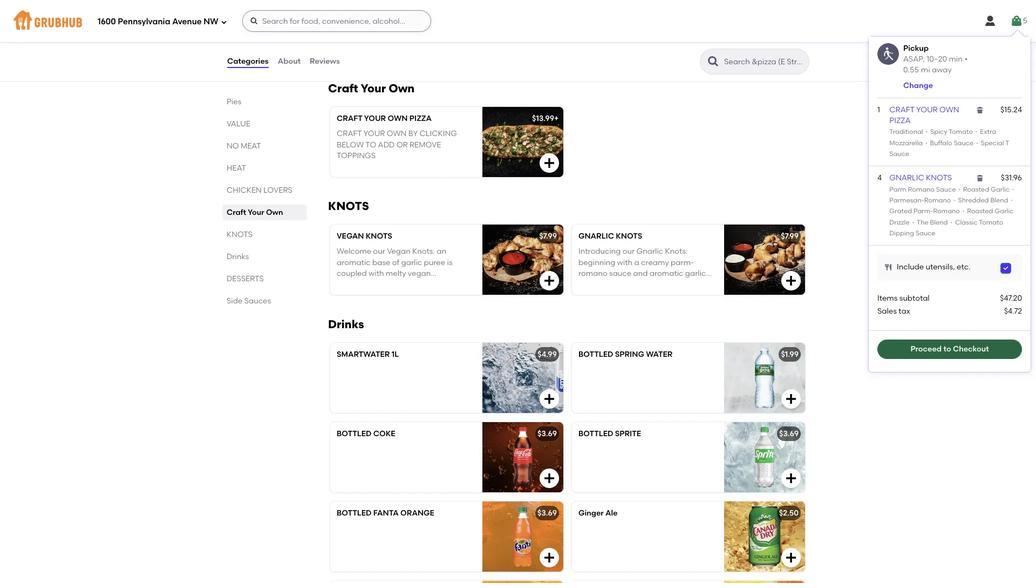 Task type: vqa. For each thing, say whether or not it's contained in the screenshot.
Categories
yes



Task type: locate. For each thing, give the bounding box(es) containing it.
reviews button
[[309, 42, 341, 81]]

smartwater
[[337, 350, 390, 359]]

craft your own pizza up traditional ∙ spicy tomato
[[890, 105, 960, 125]]

pizza up traditional
[[890, 116, 911, 125]]

utensils,
[[926, 262, 955, 272]]

garlic
[[991, 186, 1010, 193], [995, 207, 1014, 215]]

coke
[[374, 429, 396, 438]]

include utensils, etc.
[[897, 262, 971, 272]]

tooltip
[[869, 30, 1031, 372]]

0 horizontal spatial craft
[[227, 208, 246, 217]]

to
[[366, 140, 376, 149]]

categories
[[227, 57, 269, 66]]

bottled spring water image
[[725, 343, 806, 413]]

1 vertical spatial blend
[[931, 218, 948, 226]]

bottled left sprite
[[579, 429, 614, 438]]

ginger ale
[[579, 509, 618, 518]]

drinks
[[227, 252, 249, 261], [328, 317, 364, 331]]

0 vertical spatial garlic
[[991, 186, 1010, 193]]

own
[[940, 105, 960, 114], [388, 114, 408, 123], [387, 129, 407, 138]]

drinks up smartwater at the bottom left of page
[[328, 317, 364, 331]]

0 vertical spatial romano
[[908, 186, 935, 193]]

sauce for special t sauce
[[890, 150, 910, 158]]

pizza inside craft your own pizza
[[890, 116, 911, 125]]

craft your own down chicken lovers
[[227, 208, 283, 217]]

0 horizontal spatial own
[[266, 208, 283, 217]]

sauce
[[954, 139, 974, 147], [890, 150, 910, 158], [937, 186, 956, 193], [916, 229, 936, 237]]

0 horizontal spatial craft your own pizza
[[337, 114, 432, 123]]

chicken
[[227, 186, 262, 195]]

tax
[[899, 307, 911, 316]]

ginger
[[579, 509, 604, 518]]

0.55
[[904, 65, 919, 74]]

bottled left coke
[[337, 429, 372, 438]]

$31.96
[[1001, 174, 1023, 183]]

pizza up by
[[410, 114, 432, 123]]

no meat tab
[[227, 140, 302, 152]]

checkout
[[954, 344, 989, 353]]

1 horizontal spatial pizza
[[890, 116, 911, 125]]

0 vertical spatial tomato
[[949, 128, 973, 136]]

side sauces tab
[[227, 295, 302, 307]]

sauce right buffalo
[[954, 139, 974, 147]]

your inside craft your own by clicking below to add or remove toppings
[[364, 129, 385, 138]]

10–20
[[927, 54, 948, 63]]

1 horizontal spatial craft your own pizza
[[890, 105, 960, 125]]

0 horizontal spatial blend
[[931, 218, 948, 226]]

∙ the blend
[[910, 218, 948, 226]]

the
[[917, 218, 929, 226]]

svg image
[[984, 15, 997, 28], [1011, 15, 1024, 28], [250, 17, 258, 25], [221, 19, 227, 25], [543, 38, 556, 51], [785, 38, 798, 51], [543, 157, 556, 170], [976, 174, 985, 183], [785, 274, 798, 287], [543, 393, 556, 405], [785, 393, 798, 405], [543, 472, 556, 485], [785, 472, 798, 485], [785, 551, 798, 564]]

1 $7.99 from the left
[[540, 232, 557, 241]]

bottled for bottled fanta orange
[[337, 509, 372, 518]]

value tab
[[227, 118, 302, 130]]

sauce inside parm romano sauce ∙ roasted garlic ∙ parmesan-romano ∙ shredded blend ∙ grated parm-romano
[[937, 186, 956, 193]]

0 vertical spatial roasted
[[964, 186, 990, 193]]

sauce inside "special t sauce"
[[890, 150, 910, 158]]

craft your own down reviews button
[[328, 82, 415, 95]]

tomato right classic
[[980, 218, 1004, 226]]

romano down gnarlic knots link
[[908, 186, 935, 193]]

1 vertical spatial gnarlic
[[579, 232, 614, 241]]

1 vertical spatial drinks
[[328, 317, 364, 331]]

0 horizontal spatial your
[[248, 208, 264, 217]]

grated
[[890, 207, 913, 215]]

0 vertical spatial craft your own
[[328, 82, 415, 95]]

sales tax
[[878, 307, 911, 316]]

1 vertical spatial gnarlic knots
[[579, 232, 643, 241]]

etc.
[[957, 262, 971, 272]]

1 vertical spatial own
[[266, 208, 283, 217]]

classic tomato dipping sauce
[[890, 218, 1004, 237]]

1 horizontal spatial gnarlic knots
[[890, 174, 953, 183]]

1 vertical spatial garlic
[[995, 207, 1014, 215]]

bottled sprite image
[[725, 422, 806, 492]]

own down lovers
[[266, 208, 283, 217]]

smartwater 1l image
[[483, 343, 564, 413]]

or
[[397, 140, 408, 149]]

1 vertical spatial tomato
[[980, 218, 1004, 226]]

drizzle
[[890, 218, 910, 226]]

1 horizontal spatial own
[[389, 82, 415, 95]]

traditional
[[890, 128, 924, 136]]

proceed to checkout
[[911, 344, 989, 353]]

0 vertical spatial drinks
[[227, 252, 249, 261]]

$3.69
[[538, 429, 557, 438], [780, 429, 799, 438], [538, 509, 557, 518]]

no
[[227, 141, 239, 151]]

svg image
[[976, 106, 985, 114], [884, 263, 893, 272], [1003, 265, 1010, 272], [543, 274, 556, 287], [543, 551, 556, 564]]

0 vertical spatial own
[[389, 82, 415, 95]]

romano up classic tomato dipping sauce
[[934, 207, 960, 215]]

craft
[[328, 82, 358, 95], [227, 208, 246, 217]]

bottled
[[579, 350, 614, 359], [337, 429, 372, 438], [579, 429, 614, 438], [337, 509, 372, 518]]

ginger berry lemonade soda image
[[725, 581, 806, 583]]

1 horizontal spatial blend
[[991, 197, 1009, 204]]

sauce down the
[[916, 229, 936, 237]]

+
[[555, 114, 559, 123]]

0 horizontal spatial $7.99
[[540, 232, 557, 241]]

craft down the chicken
[[227, 208, 246, 217]]

1 vertical spatial romano
[[925, 197, 951, 204]]

mozzarella
[[890, 139, 923, 147]]

craft your own pizza link
[[890, 105, 960, 125]]

gnarlic knots image
[[725, 225, 806, 295]]

0 horizontal spatial gnarlic
[[579, 232, 614, 241]]

1 horizontal spatial craft
[[328, 82, 358, 95]]

$7.99
[[540, 232, 557, 241], [781, 232, 799, 241]]

blend down "$31.96"
[[991, 197, 1009, 204]]

roasted down shredded
[[968, 207, 994, 215]]

sauce down gnarlic knots link
[[937, 186, 956, 193]]

include
[[897, 262, 924, 272]]

1 horizontal spatial craft your own
[[328, 82, 415, 95]]

0 vertical spatial your
[[361, 82, 386, 95]]

bottled coke
[[337, 429, 396, 438]]

roasted inside roasted garlic drizzle
[[968, 207, 994, 215]]

romano up parm-
[[925, 197, 951, 204]]

sauce for ∙ buffalo sauce
[[954, 139, 974, 147]]

own up spicy at the top right
[[940, 105, 960, 114]]

bottled left "spring"
[[579, 350, 614, 359]]

craft inside tab
[[227, 208, 246, 217]]

desserts
[[227, 274, 264, 283]]

$3.69 for ginger ale
[[538, 509, 557, 518]]

own up by
[[389, 82, 415, 95]]

main navigation navigation
[[0, 0, 1037, 42]]

0 vertical spatial craft
[[328, 82, 358, 95]]

1 horizontal spatial tomato
[[980, 218, 1004, 226]]

avenue
[[172, 17, 202, 26]]

ale
[[606, 509, 618, 518]]

subtotal
[[900, 294, 930, 303]]

pickup asap, 10–20 min • 0.55 mi away
[[904, 44, 968, 74]]

bottled for bottled coke
[[337, 429, 372, 438]]

1 horizontal spatial drinks
[[328, 317, 364, 331]]

4
[[878, 174, 882, 183]]

meat
[[241, 141, 261, 151]]

own up or
[[387, 129, 407, 138]]

craft your own pizza up the add
[[337, 114, 432, 123]]

1 horizontal spatial $7.99
[[781, 232, 799, 241]]

1 vertical spatial craft your own
[[227, 208, 283, 217]]

0 horizontal spatial craft your own
[[227, 208, 283, 217]]

1 horizontal spatial gnarlic
[[890, 174, 925, 183]]

buffalo
[[931, 139, 953, 147]]

roasted up shredded
[[964, 186, 990, 193]]

bottled left fanta
[[337, 509, 372, 518]]

1600 pennsylvania avenue nw
[[98, 17, 218, 26]]

2 $7.99 from the left
[[781, 232, 799, 241]]

•
[[965, 54, 968, 63]]

0 vertical spatial blend
[[991, 197, 1009, 204]]

craft down reviews button
[[328, 82, 358, 95]]

tomato up ∙ buffalo sauce
[[949, 128, 973, 136]]

romano
[[908, 186, 935, 193], [925, 197, 951, 204], [934, 207, 960, 215]]

blend right the
[[931, 218, 948, 226]]

gnarlic
[[890, 174, 925, 183], [579, 232, 614, 241]]

t
[[1006, 139, 1010, 147]]

craft inside craft your own pizza
[[890, 105, 915, 114]]

tomato
[[949, 128, 973, 136], [980, 218, 1004, 226]]

parm-
[[914, 207, 934, 215]]

0 vertical spatial gnarlic knots
[[890, 174, 953, 183]]

ginger ale image
[[725, 502, 806, 572]]

items subtotal
[[878, 294, 930, 303]]

pickup icon image
[[878, 43, 900, 65]]

0 horizontal spatial tomato
[[949, 128, 973, 136]]

sauce down mozzarella
[[890, 150, 910, 158]]

$7.99 for gnarlic knots
[[781, 232, 799, 241]]

mango passion fruit image
[[483, 581, 564, 583]]

heat tab
[[227, 163, 302, 174]]

your
[[361, 82, 386, 95], [248, 208, 264, 217]]

0 horizontal spatial drinks
[[227, 252, 249, 261]]

1 vertical spatial your
[[248, 208, 264, 217]]

craft your own tab
[[227, 207, 302, 218]]

1 vertical spatial roasted
[[968, 207, 994, 215]]

own
[[389, 82, 415, 95], [266, 208, 283, 217]]

craft your own
[[328, 82, 415, 95], [227, 208, 283, 217]]

drinks tab
[[227, 251, 302, 262]]

knots inside "knots" tab
[[227, 230, 253, 239]]

1 vertical spatial craft
[[227, 208, 246, 217]]

sprite
[[615, 429, 642, 438]]

craft your own by clicking below to add or remove toppings
[[337, 129, 457, 160]]

pies
[[227, 97, 241, 106]]

special
[[981, 139, 1005, 147]]

$13.99 +
[[532, 114, 559, 123]]

drinks up desserts
[[227, 252, 249, 261]]

bottled coke image
[[483, 422, 564, 492]]



Task type: describe. For each thing, give the bounding box(es) containing it.
bottled for bottled spring water
[[579, 350, 614, 359]]

sauces
[[244, 296, 271, 306]]

$4.99
[[538, 350, 557, 359]]

drinks inside tab
[[227, 252, 249, 261]]

1l
[[392, 350, 399, 359]]

change
[[904, 81, 934, 90]]

water
[[646, 350, 673, 359]]

asap,
[[904, 54, 925, 63]]

craft your own pizza image
[[483, 107, 564, 177]]

desserts tab
[[227, 273, 302, 285]]

bottled fanta orange
[[337, 509, 435, 518]]

0 horizontal spatial pizza
[[410, 114, 432, 123]]

proceed
[[911, 344, 942, 353]]

own inside "link"
[[940, 105, 960, 114]]

vegan knots
[[337, 232, 392, 241]]

bottled fanta orange image
[[483, 502, 564, 572]]

add
[[378, 140, 395, 149]]

$1.99
[[782, 350, 799, 359]]

$4.72
[[1005, 307, 1023, 316]]

spicy
[[931, 128, 948, 136]]

about
[[278, 57, 301, 66]]

extra mozzarella
[[890, 128, 997, 147]]

$3.69 for bottled sprite
[[538, 429, 557, 438]]

1600
[[98, 17, 116, 26]]

gnarlic knots link
[[890, 174, 953, 183]]

side sauces
[[227, 296, 271, 306]]

$2.50
[[779, 509, 799, 518]]

extra
[[981, 128, 997, 136]]

dipping
[[890, 229, 915, 237]]

categories button
[[227, 42, 269, 81]]

your inside "link"
[[917, 105, 938, 114]]

fanta
[[374, 509, 399, 518]]

sales
[[878, 307, 897, 316]]

1
[[878, 105, 881, 114]]

5 button
[[1011, 11, 1028, 31]]

to
[[944, 344, 952, 353]]

smartwater 1l
[[337, 350, 399, 359]]

Search for food, convenience, alcohol... search field
[[242, 10, 431, 32]]

vegan knots image
[[483, 225, 564, 295]]

bottled spring water
[[579, 350, 673, 359]]

blend inside parm romano sauce ∙ roasted garlic ∙ parmesan-romano ∙ shredded blend ∙ grated parm-romano
[[991, 197, 1009, 204]]

svg image inside 5 'button'
[[1011, 15, 1024, 28]]

chicken lovers tab
[[227, 185, 302, 196]]

your inside tab
[[248, 208, 264, 217]]

value
[[227, 119, 251, 129]]

svg image inside tooltip
[[976, 174, 985, 183]]

own inside craft your own by clicking below to add or remove toppings
[[387, 129, 407, 138]]

roasted inside parm romano sauce ∙ roasted garlic ∙ parmesan-romano ∙ shredded blend ∙ grated parm-romano
[[964, 186, 990, 193]]

about button
[[277, 42, 301, 81]]

pennsylvania
[[118, 17, 170, 26]]

0 horizontal spatial gnarlic knots
[[579, 232, 643, 241]]

spring
[[615, 350, 645, 359]]

dirty bird image
[[483, 0, 564, 59]]

reviews
[[310, 57, 340, 66]]

own inside tab
[[266, 208, 283, 217]]

shredded
[[959, 197, 989, 204]]

tomato inside classic tomato dipping sauce
[[980, 218, 1004, 226]]

chicken lovers
[[227, 186, 293, 195]]

own up craft your own by clicking below to add or remove toppings
[[388, 114, 408, 123]]

$15.24
[[1001, 105, 1023, 114]]

craft inside craft your own by clicking below to add or remove toppings
[[337, 129, 362, 138]]

vegan
[[337, 232, 364, 241]]

craft your own inside craft your own tab
[[227, 208, 283, 217]]

sauce for parm romano sauce ∙ roasted garlic ∙ parmesan-romano ∙ shredded blend ∙ grated parm-romano
[[937, 186, 956, 193]]

pies tab
[[227, 96, 302, 107]]

∙ buffalo sauce
[[923, 139, 974, 147]]

tooltip containing pickup
[[869, 30, 1031, 372]]

proceed to checkout button
[[878, 339, 1023, 359]]

by
[[409, 129, 418, 138]]

heat
[[227, 164, 246, 173]]

$13.99
[[532, 114, 555, 123]]

sauce inside classic tomato dipping sauce
[[916, 229, 936, 237]]

1 horizontal spatial your
[[361, 82, 386, 95]]

parm romano sauce ∙ roasted garlic ∙ parmesan-romano ∙ shredded blend ∙ grated parm-romano
[[890, 186, 1016, 215]]

pickup
[[904, 44, 929, 53]]

Search &pizza (E Street) search field
[[724, 57, 806, 67]]

mi
[[922, 65, 931, 74]]

orange
[[401, 509, 435, 518]]

lovers
[[264, 186, 293, 195]]

cbr image
[[725, 0, 806, 59]]

bottled for bottled sprite
[[579, 429, 614, 438]]

classic
[[956, 218, 978, 226]]

garlic inside roasted garlic drizzle
[[995, 207, 1014, 215]]

parmesan-
[[890, 197, 925, 204]]

garlic inside parm romano sauce ∙ roasted garlic ∙ parmesan-romano ∙ shredded blend ∙ grated parm-romano
[[991, 186, 1010, 193]]

away
[[932, 65, 952, 74]]

0 vertical spatial gnarlic
[[890, 174, 925, 183]]

bottled sprite
[[579, 429, 642, 438]]

side
[[227, 296, 243, 306]]

special t sauce
[[890, 139, 1010, 158]]

items
[[878, 294, 898, 303]]

clicking
[[420, 129, 457, 138]]

knots tab
[[227, 229, 302, 240]]

remove
[[410, 140, 441, 149]]

below
[[337, 140, 364, 149]]

change button
[[904, 80, 934, 91]]

roasted garlic drizzle
[[890, 207, 1014, 226]]

toppings
[[337, 151, 376, 160]]

$7.99 for vegan knots
[[540, 232, 557, 241]]

no meat
[[227, 141, 261, 151]]

2 vertical spatial romano
[[934, 207, 960, 215]]

5
[[1024, 16, 1028, 25]]

search icon image
[[707, 55, 720, 68]]

parm
[[890, 186, 907, 193]]

traditional ∙ spicy tomato
[[890, 128, 973, 136]]



